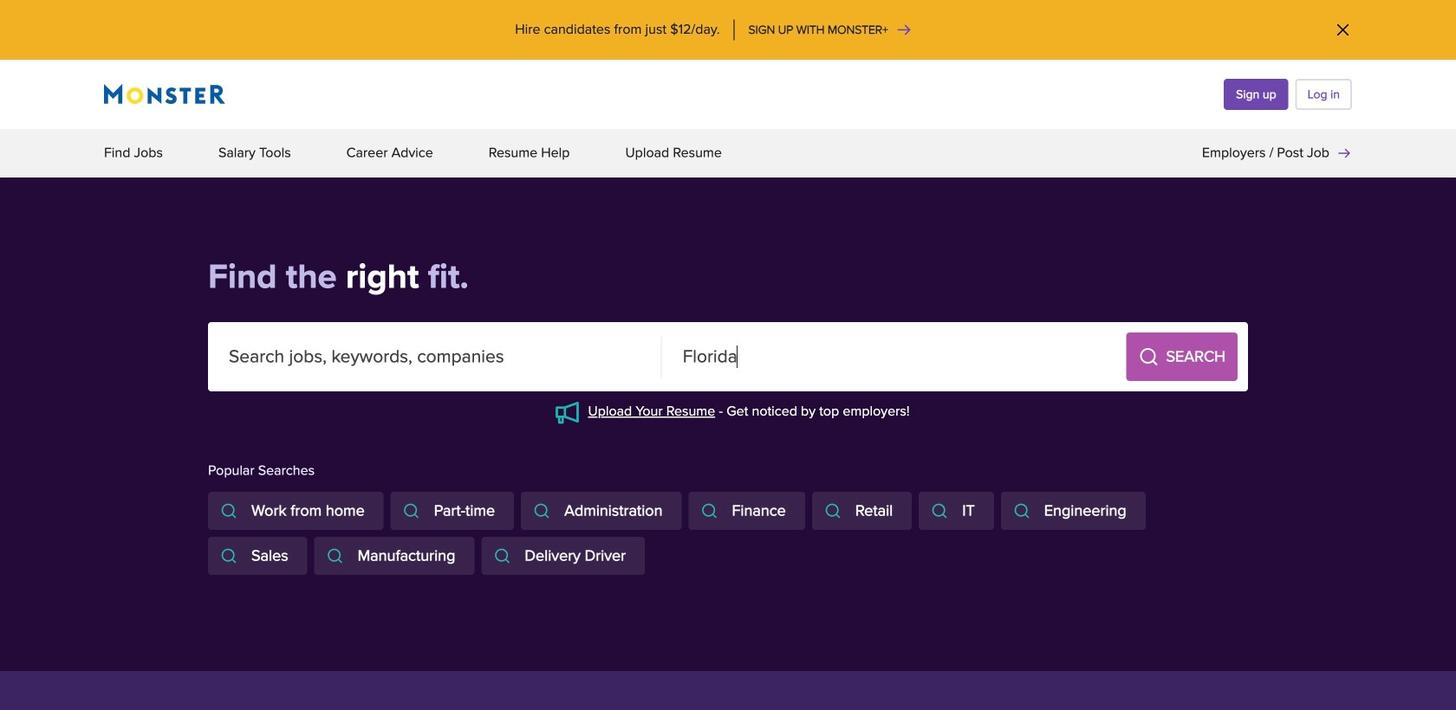 Task type: vqa. For each thing, say whether or not it's contained in the screenshot.
2nd Diagnostica Stago, Inc. logo from the top of the page
no



Task type: describe. For each thing, give the bounding box(es) containing it.
monster image
[[104, 84, 226, 105]]



Task type: locate. For each thing, give the bounding box(es) containing it.
Enter location or "remote" search field
[[662, 323, 1116, 392]]

Search jobs, keywords, companies search field
[[208, 323, 662, 392]]



